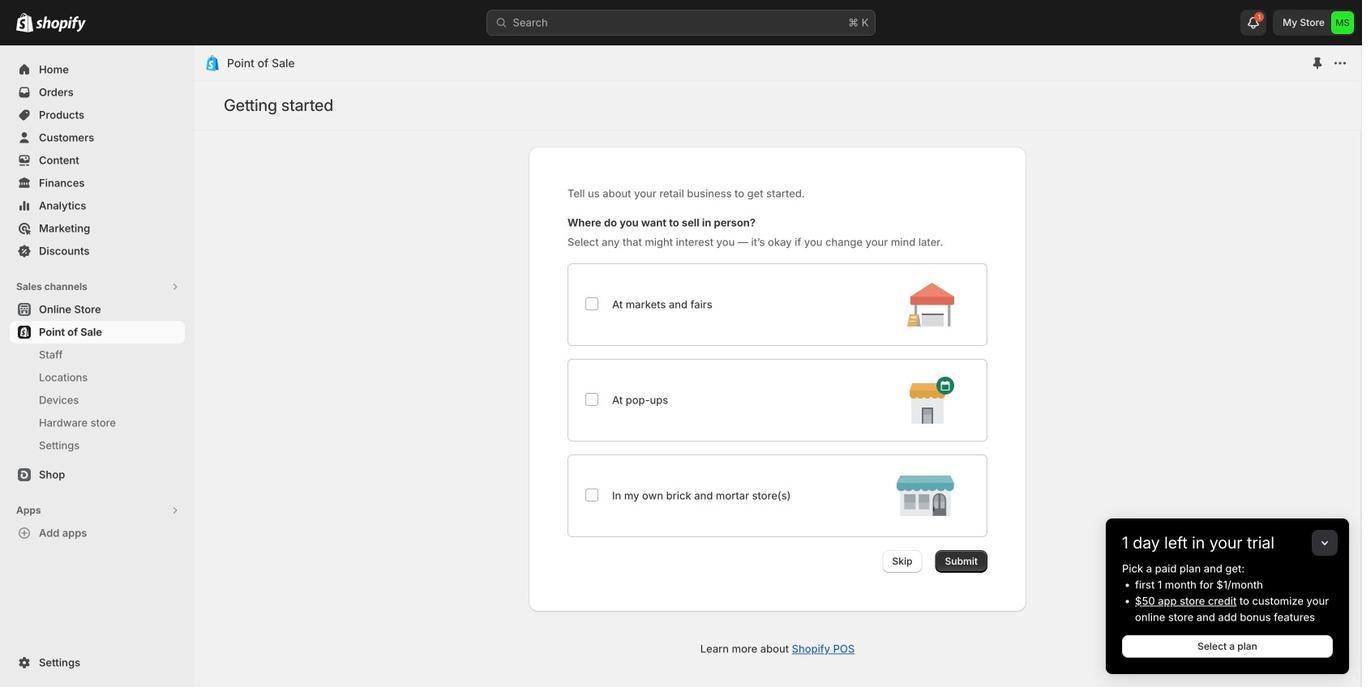 Task type: vqa. For each thing, say whether or not it's contained in the screenshot.
MY STORE image
yes



Task type: describe. For each thing, give the bounding box(es) containing it.
my store image
[[1332, 11, 1354, 34]]

fullscreen dialog
[[195, 45, 1362, 688]]

1 horizontal spatial shopify image
[[36, 16, 86, 32]]

icon for point of sale image
[[204, 55, 221, 71]]



Task type: locate. For each thing, give the bounding box(es) containing it.
0 horizontal spatial shopify image
[[16, 13, 33, 32]]

shopify image
[[16, 13, 33, 32], [36, 16, 86, 32]]



